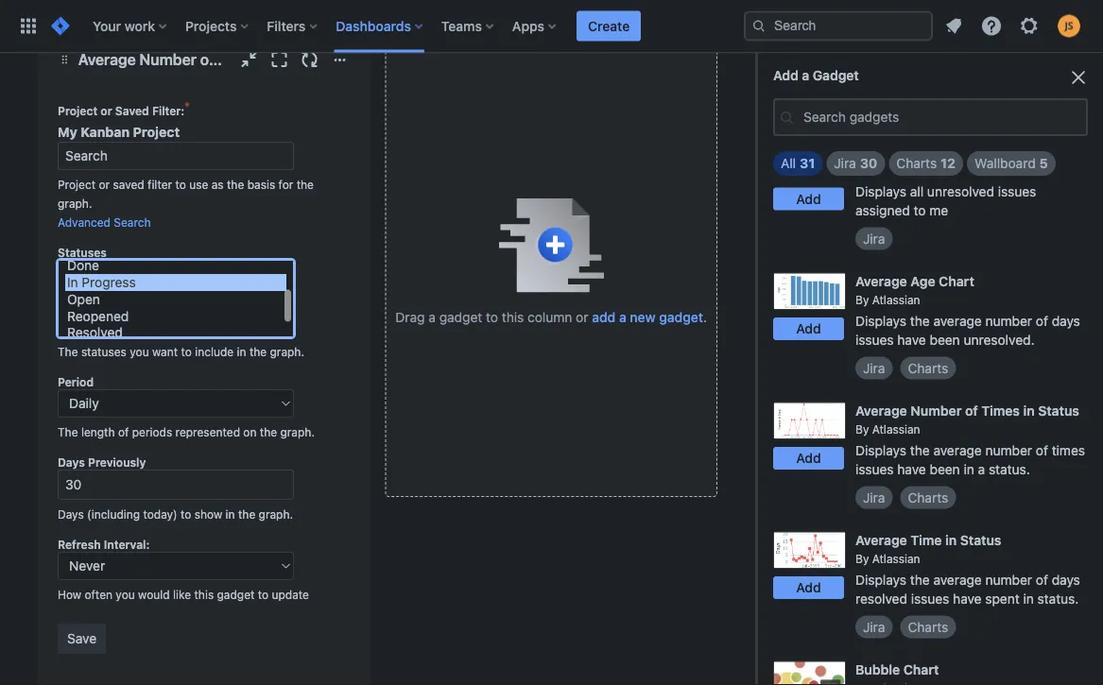 Task type: describe. For each thing, give the bounding box(es) containing it.
the right show
[[238, 508, 255, 521]]

or left add
[[576, 309, 588, 325]]

all inside lists recent activity in a single project, or in all projects.
[[936, 72, 950, 88]]

time
[[911, 533, 942, 548]]

31
[[800, 155, 815, 171]]

project,
[[856, 72, 902, 88]]

average number of times in status region
[[53, 88, 355, 685]]

recent
[[888, 54, 927, 69]]

times for average number of times in status
[[218, 51, 261, 69]]

been inside average number of times in status by atlassian displays the average number of times issues have been in a status.
[[930, 461, 960, 477]]

charts left 12
[[897, 155, 937, 171]]

none submit inside average number of times in status region
[[58, 624, 106, 654]]

all 31
[[781, 155, 815, 171]]

issues inside average age chart by atlassian displays the average number of days issues have been unresolved.
[[856, 332, 894, 347]]

issues inside average time in status by atlassian displays the average number of days resolved issues have spent in status.
[[911, 591, 950, 607]]

interval:
[[104, 538, 150, 551]]

assigned to me image
[[773, 143, 846, 180]]

of inside average time in status by atlassian displays the average number of days resolved issues have spent in status.
[[1036, 572, 1048, 588]]

drag a gadget to this column or add a new gadget .
[[396, 309, 707, 325]]

basis
[[247, 178, 275, 191]]

by inside average number of times in status by atlassian displays the average number of times issues have been in a status.
[[856, 423, 869, 436]]

my kanban project
[[58, 124, 180, 140]]

average for average number of times in status by atlassian displays the average number of times issues have been in a status.
[[856, 403, 907, 419]]

gadget inside average number of times in status region
[[217, 588, 255, 601]]

apps
[[512, 18, 545, 34]]

average for average age chart by atlassian displays the average number of days issues have been unresolved.
[[856, 273, 907, 289]]

statuses
[[58, 246, 107, 259]]

a inside average number of times in status by atlassian displays the average number of times issues have been in a status.
[[978, 461, 985, 477]]

the length of periods represented on the graph.
[[58, 426, 315, 439]]

banner containing your work
[[0, 0, 1103, 53]]

average inside average number of times in status by atlassian displays the average number of times issues have been in a status.
[[934, 442, 982, 458]]

average inside average age chart by atlassian displays the average number of days issues have been unresolved.
[[934, 313, 982, 328]]

today)
[[143, 508, 177, 521]]

filters
[[267, 18, 306, 34]]

filter
[[148, 178, 172, 191]]

the for the length of periods represented on the graph.
[[58, 426, 78, 439]]

kanban
[[81, 124, 130, 140]]

me
[[930, 202, 948, 218]]

advanced
[[58, 216, 111, 229]]

projects button
[[180, 11, 256, 41]]

gadget
[[813, 68, 859, 83]]

average inside average time in status by atlassian displays the average number of days resolved issues have spent in status.
[[934, 572, 982, 588]]

update
[[272, 588, 309, 601]]

add left gadget
[[773, 68, 799, 83]]

search image
[[752, 18, 767, 34]]

assigned
[[856, 144, 914, 159]]

assigned to me by atlassian displays all unresolved issues assigned to me
[[856, 144, 1036, 218]]

project or saved filter:
[[58, 104, 185, 117]]

displays inside average age chart by atlassian displays the average number of days issues have been unresolved.
[[856, 313, 907, 328]]

a inside lists recent activity in a single project, or in all projects.
[[992, 54, 1000, 69]]

average age chart by atlassian displays the average number of days issues have been unresolved.
[[856, 273, 1080, 347]]

represented
[[175, 426, 240, 439]]

search field inside average number of times in status region
[[58, 142, 294, 170]]

filter:
[[152, 104, 185, 117]]

add left lists
[[796, 61, 821, 77]]

all
[[781, 155, 796, 171]]

days (including today) to show in the graph.
[[58, 508, 293, 521]]

refresh interval:
[[58, 538, 150, 551]]

your work button
[[87, 11, 174, 41]]

atlassian inside average age chart by atlassian displays the average number of days issues have been unresolved.
[[872, 293, 920, 306]]

by inside the assigned to me by atlassian displays all unresolved issues assigned to me
[[856, 163, 869, 176]]

would
[[138, 588, 170, 601]]

search field inside banner
[[744, 11, 933, 41]]

bubble
[[856, 662, 900, 678]]

my
[[58, 124, 77, 140]]

project or saved filter to use as the basis for the graph. advanced search
[[58, 178, 314, 229]]

filters button
[[261, 11, 325, 41]]

age
[[911, 273, 936, 289]]

add for average number of times in status
[[796, 450, 821, 466]]

add for assigned to me
[[796, 191, 821, 207]]

include
[[195, 345, 234, 358]]

average age chart image
[[773, 273, 846, 310]]

refresh
[[58, 538, 101, 551]]

search
[[114, 216, 151, 229]]

use
[[189, 178, 208, 191]]

dashboards
[[336, 18, 411, 34]]

work
[[125, 18, 155, 34]]

charts for age
[[908, 360, 949, 376]]

the right as
[[227, 178, 244, 191]]

days inside average time in status by atlassian displays the average number of days resolved issues have spent in status.
[[1052, 572, 1080, 588]]

wallboard 5
[[975, 155, 1048, 171]]

add button for average time in status
[[773, 577, 844, 599]]

drag
[[396, 309, 425, 325]]

graph. right include
[[270, 345, 304, 358]]

(including
[[87, 508, 140, 521]]

wallboard for wallboard 5
[[975, 155, 1036, 171]]

show
[[195, 508, 222, 521]]

create
[[588, 18, 630, 34]]

saved
[[115, 104, 149, 117]]

add gadget img image
[[499, 198, 604, 293]]

your profile and settings image
[[1058, 15, 1081, 37]]

the inside average age chart by atlassian displays the average number of days issues have been unresolved.
[[910, 313, 930, 328]]

of inside average age chart by atlassian displays the average number of days issues have been unresolved.
[[1036, 313, 1048, 328]]

Days Previously text field
[[58, 470, 294, 500]]

days inside average age chart by atlassian displays the average number of days issues have been unresolved.
[[1052, 313, 1080, 328]]

help image
[[980, 15, 1003, 37]]

settings image
[[1018, 15, 1041, 37]]

by inside average time in status by atlassian displays the average number of days resolved issues have spent in status.
[[856, 552, 869, 565]]

or inside lists recent activity in a single project, or in all projects.
[[906, 72, 918, 88]]

statuses
[[81, 345, 127, 358]]

issues inside average number of times in status by atlassian displays the average number of times issues have been in a status.
[[856, 461, 894, 477]]

teams
[[441, 18, 482, 34]]

issues inside the assigned to me by atlassian displays all unresolved issues assigned to me
[[998, 183, 1036, 199]]

days previously
[[58, 456, 146, 469]]

bubble chart
[[856, 662, 939, 678]]

status. inside average time in status by atlassian displays the average number of days resolved issues have spent in status.
[[1038, 591, 1079, 607]]

your
[[93, 18, 121, 34]]

often
[[85, 588, 112, 601]]

all inside the assigned to me by atlassian displays all unresolved issues assigned to me
[[910, 183, 924, 199]]

period
[[58, 376, 94, 389]]

graph. inside project or saved filter to use as the basis for the graph. advanced search
[[58, 197, 92, 210]]

length
[[81, 426, 115, 439]]

add button for average age chart
[[773, 317, 844, 340]]

the statuses you want to include in the graph.
[[58, 345, 304, 358]]

days for days (including today) to show in the graph.
[[58, 508, 84, 521]]

new
[[630, 309, 656, 325]]

the inside average time in status by atlassian displays the average number of days resolved issues have spent in status.
[[910, 572, 930, 588]]

atlassian inside average time in status by atlassian displays the average number of days resolved issues have spent in status.
[[872, 552, 920, 565]]

graph. right on
[[280, 426, 315, 439]]

dashboards button
[[330, 11, 430, 41]]

activity
[[930, 54, 975, 69]]

add
[[592, 309, 616, 325]]

add a new gadget button
[[592, 308, 703, 327]]

have inside average age chart by atlassian displays the average number of days issues have been unresolved.
[[898, 332, 926, 347]]

me
[[934, 144, 954, 159]]

times
[[1052, 442, 1085, 458]]



Task type: locate. For each thing, give the bounding box(es) containing it.
1 horizontal spatial all
[[936, 72, 950, 88]]

appswitcher icon image
[[17, 15, 40, 37]]

chart inside average age chart by atlassian displays the average number of days issues have been unresolved.
[[939, 273, 975, 289]]

2 average from the top
[[934, 442, 982, 458]]

on
[[243, 426, 257, 439]]

0 horizontal spatial times
[[218, 51, 261, 69]]

the
[[227, 178, 244, 191], [297, 178, 314, 191], [910, 313, 930, 328], [249, 345, 267, 358], [260, 426, 277, 439], [910, 442, 930, 458], [238, 508, 255, 521], [910, 572, 930, 588]]

of inside average number of times in status region
[[118, 426, 129, 439]]

0 vertical spatial chart
[[939, 273, 975, 289]]

average time in status image
[[773, 532, 846, 569]]

been left unresolved.
[[930, 332, 960, 347]]

1 add button from the top
[[773, 58, 844, 81]]

displays inside average number of times in status by atlassian displays the average number of times issues have been in a status.
[[856, 442, 907, 458]]

0 vertical spatial you
[[130, 345, 149, 358]]

by down "assigned"
[[856, 163, 869, 176]]

been
[[930, 332, 960, 347], [930, 461, 960, 477]]

0 vertical spatial have
[[898, 332, 926, 347]]

number up spent
[[986, 572, 1032, 588]]

jira for assigned to me
[[863, 230, 885, 246]]

by inside average age chart by atlassian displays the average number of days issues have been unresolved.
[[856, 293, 869, 306]]

projects
[[185, 18, 237, 34]]

average number of times in status
[[78, 51, 327, 69]]

average number of times in status by atlassian displays the average number of times issues have been in a status.
[[856, 403, 1085, 477]]

been inside average age chart by atlassian displays the average number of days issues have been unresolved.
[[930, 332, 960, 347]]

0 horizontal spatial search field
[[58, 142, 294, 170]]

gadget
[[439, 309, 482, 325], [659, 309, 703, 325], [217, 588, 255, 601]]

2 been from the top
[[930, 461, 960, 477]]

unresolved
[[927, 183, 995, 199]]

1 horizontal spatial number
[[911, 403, 962, 419]]

charts for number
[[908, 490, 949, 505]]

add for average age chart
[[796, 321, 821, 336]]

displays inside average time in status by atlassian displays the average number of days resolved issues have spent in status.
[[856, 572, 907, 588]]

create button
[[577, 11, 641, 41]]

or left the saved
[[99, 178, 110, 191]]

0 vertical spatial status.
[[989, 461, 1030, 477]]

charts down average age chart by atlassian displays the average number of days issues have been unresolved.
[[908, 360, 949, 376]]

4 displays from the top
[[856, 572, 907, 588]]

project for saved
[[58, 178, 96, 191]]

atlassian down 'time'
[[872, 552, 920, 565]]

jira for average age chart
[[863, 360, 885, 376]]

status up the times at the bottom right of page
[[1038, 403, 1080, 419]]

1 vertical spatial status.
[[1038, 591, 1079, 607]]

lists recent activity in a single project, or in all projects.
[[856, 54, 1039, 88]]

gadget right drag
[[439, 309, 482, 325]]

0 vertical spatial search field
[[744, 11, 933, 41]]

times down unresolved.
[[982, 403, 1020, 419]]

add button down average age chart 'image'
[[773, 317, 844, 340]]

advanced search link
[[58, 216, 151, 229]]

how often you would like this gadget to update
[[58, 588, 309, 601]]

times inside average number of times in status by atlassian displays the average number of times issues have been in a status.
[[982, 403, 1020, 419]]

your work
[[93, 18, 155, 34]]

spent
[[985, 591, 1020, 607]]

charts 12
[[897, 155, 956, 171]]

the down age
[[910, 313, 930, 328]]

atlassian right average number of times in status image
[[872, 423, 920, 436]]

project up advanced
[[58, 178, 96, 191]]

how
[[58, 588, 81, 601]]

by up resolved
[[856, 552, 869, 565]]

times left maximize average number of times in status icon
[[218, 51, 261, 69]]

days up refresh
[[58, 508, 84, 521]]

you for often
[[116, 588, 135, 601]]

0 vertical spatial all
[[936, 72, 950, 88]]

in
[[265, 51, 277, 69], [978, 54, 989, 69], [922, 72, 933, 88], [237, 345, 246, 358], [1023, 403, 1035, 419], [964, 461, 975, 477], [226, 508, 235, 521], [946, 533, 957, 548], [1023, 591, 1034, 607]]

number up unresolved.
[[986, 313, 1032, 328]]

number inside average age chart by atlassian displays the average number of days issues have been unresolved.
[[986, 313, 1032, 328]]

the down 'time'
[[910, 572, 930, 588]]

0 vertical spatial average
[[934, 313, 982, 328]]

project inside project or saved filter to use as the basis for the graph. advanced search
[[58, 178, 96, 191]]

more actions for average number of times in status gadget image
[[329, 48, 351, 71]]

3 add button from the top
[[773, 317, 844, 340]]

resolved
[[856, 591, 908, 607]]

maximize average number of times in status image
[[268, 48, 291, 71]]

2 displays from the top
[[856, 313, 907, 328]]

3 displays from the top
[[856, 442, 907, 458]]

average right average number of times in status image
[[856, 403, 907, 419]]

apps button
[[507, 11, 564, 41]]

days down "length"
[[58, 456, 85, 469]]

2 number from the top
[[986, 442, 1032, 458]]

average
[[934, 313, 982, 328], [934, 442, 982, 458], [934, 572, 982, 588]]

12
[[941, 155, 956, 171]]

charts up 'time'
[[908, 490, 949, 505]]

graph. right show
[[259, 508, 293, 521]]

this right like
[[194, 588, 214, 601]]

0 vertical spatial days
[[58, 456, 85, 469]]

graph.
[[58, 197, 92, 210], [270, 345, 304, 358], [280, 426, 315, 439], [259, 508, 293, 521]]

1 vertical spatial the
[[58, 426, 78, 439]]

you
[[130, 345, 149, 358], [116, 588, 135, 601]]

atlassian down age
[[872, 293, 920, 306]]

status right 'time'
[[960, 533, 1002, 548]]

status for average number of times in status by atlassian displays the average number of times issues have been in a status.
[[1038, 403, 1080, 419]]

times for average number of times in status by atlassian displays the average number of times issues have been in a status.
[[982, 403, 1020, 419]]

project up my
[[58, 104, 98, 117]]

average inside average age chart by atlassian displays the average number of days issues have been unresolved.
[[856, 273, 907, 289]]

status inside average time in status by atlassian displays the average number of days resolved issues have spent in status.
[[960, 533, 1002, 548]]

bubble chart image
[[773, 661, 846, 685]]

1 vertical spatial been
[[930, 461, 960, 477]]

status
[[281, 51, 327, 69], [1038, 403, 1080, 419], [960, 533, 1002, 548]]

0 vertical spatial days
[[1052, 313, 1080, 328]]

3 number from the top
[[986, 572, 1032, 588]]

add button down the average time in status image
[[773, 577, 844, 599]]

been up 'time'
[[930, 461, 960, 477]]

all down charts 12
[[910, 183, 924, 199]]

project down filter:
[[133, 124, 180, 140]]

the inside average number of times in status by atlassian displays the average number of times issues have been in a status.
[[910, 442, 930, 458]]

1 horizontal spatial this
[[502, 309, 524, 325]]

like
[[173, 588, 191, 601]]

1 number from the top
[[986, 313, 1032, 328]]

days
[[1052, 313, 1080, 328], [1052, 572, 1080, 588]]

unresolved.
[[964, 332, 1035, 347]]

0 horizontal spatial status
[[281, 51, 327, 69]]

close icon image
[[1067, 66, 1090, 89]]

1 vertical spatial status
[[1038, 403, 1080, 419]]

1 horizontal spatial wallboard
[[975, 155, 1036, 171]]

have down age
[[898, 332, 926, 347]]

2 horizontal spatial status
[[1038, 403, 1080, 419]]

0 vertical spatial times
[[218, 51, 261, 69]]

average left 'time'
[[856, 533, 907, 548]]

0 vertical spatial number
[[139, 51, 196, 69]]

this inside average number of times in status region
[[194, 588, 214, 601]]

a
[[992, 54, 1000, 69], [802, 68, 809, 83], [429, 309, 436, 325], [619, 309, 627, 325], [978, 461, 985, 477]]

banner
[[0, 0, 1103, 53]]

add button left lists
[[773, 58, 844, 81]]

2 vertical spatial have
[[953, 591, 982, 607]]

have up 'time'
[[898, 461, 926, 477]]

status. inside average number of times in status by atlassian displays the average number of times issues have been in a status.
[[989, 461, 1030, 477]]

the right on
[[260, 426, 277, 439]]

1 vertical spatial all
[[910, 183, 924, 199]]

project
[[58, 104, 98, 117], [133, 124, 180, 140], [58, 178, 96, 191]]

2 horizontal spatial gadget
[[659, 309, 703, 325]]

you right the often
[[116, 588, 135, 601]]

the left "length"
[[58, 426, 78, 439]]

add button for average number of times in status
[[773, 447, 844, 470]]

the right for
[[297, 178, 314, 191]]

average inside average time in status by atlassian displays the average number of days resolved issues have spent in status.
[[856, 533, 907, 548]]

add button for assigned to me
[[773, 188, 844, 210]]

average for average time in status by atlassian displays the average number of days resolved issues have spent in status.
[[856, 533, 907, 548]]

average time in status by atlassian displays the average number of days resolved issues have spent in status.
[[856, 533, 1080, 607]]

have left spent
[[953, 591, 982, 607]]

assigned
[[856, 202, 910, 218]]

this left column
[[502, 309, 524, 325]]

primary element
[[11, 0, 744, 52]]

0 vertical spatial this
[[502, 309, 524, 325]]

minimize average number of times in status image
[[238, 48, 260, 71]]

0 vertical spatial the
[[58, 345, 78, 358]]

add down average age chart 'image'
[[796, 321, 821, 336]]

by right average age chart 'image'
[[856, 293, 869, 306]]

1 the from the top
[[58, 345, 78, 358]]

teams button
[[436, 11, 501, 41]]

charts up bubble chart
[[908, 619, 949, 635]]

jira for average time in status
[[863, 619, 885, 635]]

1 horizontal spatial search field
[[744, 11, 933, 41]]

3 by from the top
[[856, 423, 869, 436]]

Search field
[[744, 11, 933, 41], [58, 142, 294, 170]]

2 vertical spatial average
[[934, 572, 982, 588]]

average for average number of times in status
[[78, 51, 136, 69]]

1 vertical spatial times
[[982, 403, 1020, 419]]

5 add button from the top
[[773, 577, 844, 599]]

2 vertical spatial number
[[986, 572, 1032, 588]]

as
[[212, 178, 224, 191]]

average left age
[[856, 273, 907, 289]]

search field up lists
[[744, 11, 933, 41]]

by right average number of times in status image
[[856, 423, 869, 436]]

atlassian inside the assigned to me by atlassian displays all unresolved issues assigned to me
[[872, 163, 920, 176]]

0 vertical spatial project
[[58, 104, 98, 117]]

chart right bubble
[[904, 662, 939, 678]]

1 been from the top
[[930, 332, 960, 347]]

displays
[[856, 183, 907, 199], [856, 313, 907, 328], [856, 442, 907, 458], [856, 572, 907, 588]]

1 days from the top
[[58, 456, 85, 469]]

periods
[[132, 426, 172, 439]]

add
[[796, 61, 821, 77], [773, 68, 799, 83], [796, 191, 821, 207], [796, 321, 821, 336], [796, 450, 821, 466], [796, 580, 821, 596]]

0 horizontal spatial all
[[910, 183, 924, 199]]

the up 'period'
[[58, 345, 78, 358]]

status.
[[989, 461, 1030, 477], [1038, 591, 1079, 607]]

1 vertical spatial search field
[[58, 142, 294, 170]]

have
[[898, 332, 926, 347], [898, 461, 926, 477], [953, 591, 982, 607]]

1 horizontal spatial status
[[960, 533, 1002, 548]]

2 add button from the top
[[773, 188, 844, 210]]

atlassian down "assigned"
[[872, 163, 920, 176]]

days for days previously
[[58, 456, 85, 469]]

want
[[152, 345, 178, 358]]

previously
[[88, 456, 146, 469]]

3 average from the top
[[934, 572, 982, 588]]

chart right age
[[939, 273, 975, 289]]

add button down 31
[[773, 188, 844, 210]]

single
[[1003, 54, 1039, 69]]

1 average from the top
[[934, 313, 982, 328]]

1 vertical spatial number
[[986, 442, 1032, 458]]

number for average number of times in status
[[139, 51, 196, 69]]

wallboard for wallboard
[[908, 101, 969, 116]]

number left the times at the bottom right of page
[[986, 442, 1032, 458]]

1 vertical spatial wallboard
[[975, 155, 1036, 171]]

all
[[936, 72, 950, 88], [910, 183, 924, 199]]

1 horizontal spatial gadget
[[439, 309, 482, 325]]

add a gadget
[[773, 68, 859, 83]]

you left want
[[130, 345, 149, 358]]

chart
[[939, 273, 975, 289], [904, 662, 939, 678]]

add for average time in status
[[796, 580, 821, 596]]

1 days from the top
[[1052, 313, 1080, 328]]

1 atlassian from the top
[[872, 163, 920, 176]]

1 vertical spatial days
[[1052, 572, 1080, 588]]

number for average number of times in status by atlassian displays the average number of times issues have been in a status.
[[911, 403, 962, 419]]

add down average number of times in status image
[[796, 450, 821, 466]]

all down activity
[[936, 72, 950, 88]]

column
[[528, 309, 572, 325]]

gadget right new
[[659, 309, 703, 325]]

1 vertical spatial number
[[911, 403, 962, 419]]

0 horizontal spatial this
[[194, 588, 214, 601]]

1 vertical spatial this
[[194, 588, 214, 601]]

0 vertical spatial been
[[930, 332, 960, 347]]

have inside average time in status by atlassian displays the average number of days resolved issues have spent in status.
[[953, 591, 982, 607]]

or up kanban
[[101, 104, 112, 117]]

average inside average number of times in status by atlassian displays the average number of times issues have been in a status.
[[856, 403, 907, 419]]

wallboard down lists recent activity in a single project, or in all projects.
[[908, 101, 969, 116]]

you for statuses
[[130, 345, 149, 358]]

to inside project or saved filter to use as the basis for the graph. advanced search
[[175, 178, 186, 191]]

1 vertical spatial chart
[[904, 662, 939, 678]]

add button
[[773, 58, 844, 81], [773, 188, 844, 210], [773, 317, 844, 340], [773, 447, 844, 470], [773, 577, 844, 599]]

0 horizontal spatial wallboard
[[908, 101, 969, 116]]

4 atlassian from the top
[[872, 552, 920, 565]]

jira software image
[[49, 15, 72, 37], [49, 15, 72, 37]]

number inside average number of times in status by atlassian displays the average number of times issues have been in a status.
[[911, 403, 962, 419]]

1 by from the top
[[856, 163, 869, 176]]

number inside average number of times in status by atlassian displays the average number of times issues have been in a status.
[[986, 442, 1032, 458]]

project for saved
[[58, 104, 98, 117]]

0 horizontal spatial gadget
[[217, 588, 255, 601]]

4 by from the top
[[856, 552, 869, 565]]

0 horizontal spatial status.
[[989, 461, 1030, 477]]

projects.
[[953, 72, 1007, 88]]

1 horizontal spatial status.
[[1038, 591, 1079, 607]]

atlassian inside average number of times in status by atlassian displays the average number of times issues have been in a status.
[[872, 423, 920, 436]]

30
[[860, 155, 878, 171]]

status down filters dropdown button
[[281, 51, 327, 69]]

Search gadgets field
[[798, 100, 1086, 134]]

average
[[78, 51, 136, 69], [856, 273, 907, 289], [856, 403, 907, 419], [856, 533, 907, 548]]

average number of times in status image
[[773, 402, 846, 440]]

or down recent
[[906, 72, 918, 88]]

number inside average time in status by atlassian displays the average number of days resolved issues have spent in status.
[[986, 572, 1032, 588]]

0 horizontal spatial number
[[139, 51, 196, 69]]

2 days from the top
[[58, 508, 84, 521]]

the right include
[[249, 345, 267, 358]]

2 vertical spatial status
[[960, 533, 1002, 548]]

saved
[[113, 178, 144, 191]]

2 by from the top
[[856, 293, 869, 306]]

displays inside the assigned to me by atlassian displays all unresolved issues assigned to me
[[856, 183, 907, 199]]

0 vertical spatial number
[[986, 313, 1032, 328]]

or inside project or saved filter to use as the basis for the graph. advanced search
[[99, 178, 110, 191]]

3 atlassian from the top
[[872, 423, 920, 436]]

1 vertical spatial you
[[116, 588, 135, 601]]

wallboard
[[908, 101, 969, 116], [975, 155, 1036, 171]]

2 vertical spatial project
[[58, 178, 96, 191]]

2 days from the top
[[1052, 572, 1080, 588]]

refresh average number of times in status image
[[298, 48, 321, 71]]

add down 31
[[796, 191, 821, 207]]

1 vertical spatial average
[[934, 442, 982, 458]]

search field up the filter
[[58, 142, 294, 170]]

0 vertical spatial wallboard
[[908, 101, 969, 116]]

1 horizontal spatial times
[[982, 403, 1020, 419]]

5
[[1040, 155, 1048, 171]]

the for the statuses you want to include in the graph.
[[58, 345, 78, 358]]

by
[[856, 163, 869, 176], [856, 293, 869, 306], [856, 423, 869, 436], [856, 552, 869, 565]]

gadget right like
[[217, 588, 255, 601]]

1 vertical spatial have
[[898, 461, 926, 477]]

graph. up advanced
[[58, 197, 92, 210]]

average down your
[[78, 51, 136, 69]]

.
[[703, 309, 707, 325]]

wallboard left 5
[[975, 155, 1036, 171]]

2 atlassian from the top
[[872, 293, 920, 306]]

for
[[278, 178, 293, 191]]

add button down average number of times in status image
[[773, 447, 844, 470]]

1 vertical spatial project
[[133, 124, 180, 140]]

charts for time
[[908, 619, 949, 635]]

number
[[986, 313, 1032, 328], [986, 442, 1032, 458], [986, 572, 1032, 588]]

jira 30
[[834, 155, 878, 171]]

status for average number of times in status
[[281, 51, 327, 69]]

4 add button from the top
[[773, 447, 844, 470]]

have inside average number of times in status by atlassian displays the average number of times issues have been in a status.
[[898, 461, 926, 477]]

0 vertical spatial status
[[281, 51, 327, 69]]

1 displays from the top
[[856, 183, 907, 199]]

None submit
[[58, 624, 106, 654]]

1 vertical spatial days
[[58, 508, 84, 521]]

lists
[[856, 54, 884, 69]]

jira for average number of times in status
[[863, 490, 885, 505]]

notifications image
[[943, 15, 965, 37]]

charts
[[897, 155, 937, 171], [908, 360, 949, 376], [908, 490, 949, 505], [908, 619, 949, 635]]

or
[[906, 72, 918, 88], [101, 104, 112, 117], [99, 178, 110, 191], [576, 309, 588, 325]]

2 the from the top
[[58, 426, 78, 439]]

add down the average time in status image
[[796, 580, 821, 596]]

the up 'time'
[[910, 442, 930, 458]]

status inside average number of times in status by atlassian displays the average number of times issues have been in a status.
[[1038, 403, 1080, 419]]



Task type: vqa. For each thing, say whether or not it's contained in the screenshot.
middle Team
no



